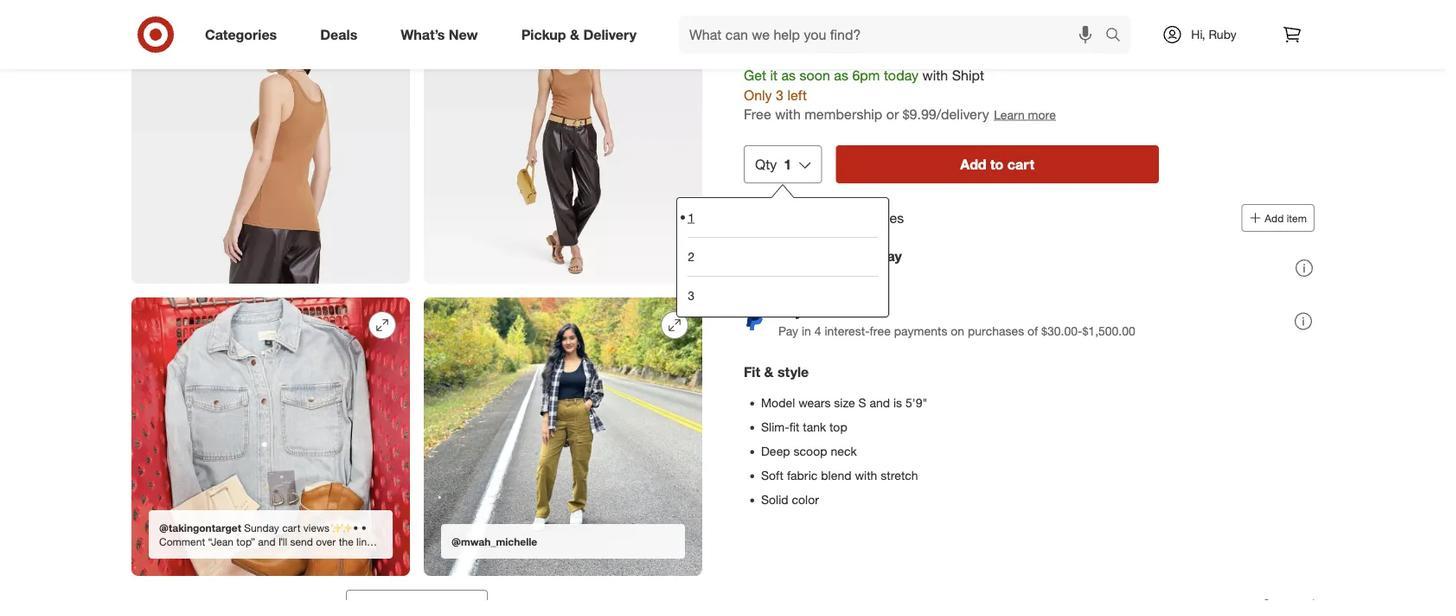 Task type: describe. For each thing, give the bounding box(es) containing it.
what's new link
[[386, 16, 500, 54]]

$9.99/delivery
[[903, 106, 989, 123]]

redcard
[[806, 268, 854, 283]]

color
[[792, 492, 819, 507]]

add item button
[[1241, 204, 1315, 232]]

5'9"
[[906, 395, 928, 411]]

solid
[[761, 492, 788, 507]]

blend
[[821, 468, 852, 483]]

shipt
[[952, 67, 984, 84]]

add for add to cart
[[960, 156, 986, 173]]

categories link
[[190, 16, 299, 54]]

same
[[744, 20, 781, 37]]

& for pickup
[[570, 26, 579, 43]]

6pm
[[852, 67, 880, 84]]

hi,
[[1191, 27, 1205, 42]]

day
[[785, 20, 810, 37]]

every
[[839, 248, 875, 265]]

today
[[884, 67, 919, 84]]

0 horizontal spatial with
[[775, 106, 801, 123]]

1 vertical spatial 1
[[688, 210, 694, 225]]

wears
[[798, 395, 831, 411]]

get
[[744, 67, 766, 84]]

0 vertical spatial in
[[806, 303, 818, 320]]

to inside button
[[990, 156, 1004, 173]]

model wears size s and is 5'9"
[[761, 395, 928, 411]]

3 link
[[688, 276, 878, 315]]

hi, ruby
[[1191, 27, 1237, 42]]

0 horizontal spatial 4
[[815, 323, 821, 338]]

free
[[744, 106, 771, 123]]

What can we help you find? suggestions appear below search field
[[679, 16, 1110, 54]]

cart
[[1007, 156, 1034, 173]]

2
[[688, 249, 694, 264]]

women's slim fit tank top - a new day™, 3 of 11 image
[[131, 5, 410, 284]]

on
[[951, 323, 964, 338]]

payments
[[894, 323, 947, 338]]

2 pay from the top
[[778, 323, 798, 338]]

pickup
[[521, 26, 566, 43]]

qty 1
[[755, 156, 792, 173]]

@mwah_michelle
[[451, 535, 537, 548]]

it
[[770, 67, 778, 84]]

from austin south lamar
[[802, 40, 965, 57]]

of
[[1028, 323, 1038, 338]]

interest-
[[825, 323, 870, 338]]

s
[[858, 395, 866, 411]]

5%
[[814, 248, 835, 265]]

change
[[973, 41, 1015, 56]]

eligible for registries
[[778, 209, 904, 226]]

same day delivery
[[744, 20, 868, 37]]

1 horizontal spatial with
[[855, 468, 877, 483]]

day
[[878, 248, 902, 265]]

78704
[[760, 40, 798, 57]]

$1,500.00
[[1082, 323, 1135, 338]]

deep
[[761, 444, 790, 459]]

learn
[[994, 107, 1025, 122]]

add to cart
[[960, 156, 1034, 173]]

deep scoop neck
[[761, 444, 857, 459]]

or
[[886, 106, 899, 123]]

size
[[834, 395, 855, 411]]

is
[[893, 395, 902, 411]]

soft
[[761, 468, 784, 483]]

fabric
[[787, 468, 818, 483]]

model
[[761, 395, 795, 411]]

austin
[[834, 40, 876, 57]]

soft fabric blend with stretch
[[761, 468, 918, 483]]

2 link
[[688, 237, 878, 276]]

learn more button
[[993, 105, 1057, 125]]

only
[[744, 86, 772, 103]]

eligible
[[778, 209, 823, 226]]

south
[[880, 40, 919, 57]]

what's new
[[401, 26, 478, 43]]



Task type: locate. For each thing, give the bounding box(es) containing it.
pickup & delivery
[[521, 26, 637, 43]]

qty
[[755, 156, 777, 173]]

pay
[[778, 303, 802, 320], [778, 323, 798, 338]]

add
[[960, 156, 986, 173], [1265, 212, 1284, 225]]

1 horizontal spatial 4
[[822, 303, 830, 320]]

style
[[777, 363, 809, 380]]

categories
[[205, 26, 277, 43]]

1 right qty
[[784, 156, 792, 173]]

change button
[[972, 39, 1016, 58]]

0 horizontal spatial delivery
[[583, 26, 637, 43]]

more
[[1028, 107, 1056, 122]]

add left cart
[[960, 156, 986, 173]]

1 vertical spatial 4
[[815, 323, 821, 338]]

search button
[[1098, 16, 1139, 57]]

1 horizontal spatial 3
[[776, 86, 784, 103]]

top
[[829, 420, 847, 435]]

1 up 2
[[688, 210, 694, 225]]

delivery up austin
[[814, 20, 868, 37]]

0 horizontal spatial to
[[744, 40, 756, 57]]

pickup & delivery link
[[507, 16, 658, 54]]

3
[[776, 86, 784, 103], [688, 288, 694, 303]]

0 vertical spatial to
[[744, 40, 756, 57]]

4
[[822, 303, 830, 320], [815, 323, 821, 338]]

save
[[778, 248, 810, 265]]

add left item
[[1265, 212, 1284, 225]]

delivery for pickup & delivery
[[583, 26, 637, 43]]

1 vertical spatial with
[[775, 106, 801, 123]]

3 down 2
[[688, 288, 694, 303]]

with down lamar
[[922, 67, 948, 84]]

left
[[787, 86, 807, 103]]

1 vertical spatial add
[[1265, 212, 1284, 225]]

item
[[1287, 212, 1307, 225]]

@takingontarget
[[159, 521, 241, 534]]

scoop
[[794, 444, 827, 459]]

0 vertical spatial pay
[[778, 303, 802, 320]]

ruby
[[1209, 27, 1237, 42]]

1 pay from the top
[[778, 303, 802, 320]]

0 vertical spatial with
[[922, 67, 948, 84]]

3 inside get it as soon as 6pm today with shipt only 3 left free with membership or $9.99/delivery learn more
[[776, 86, 784, 103]]

to left cart
[[990, 156, 1004, 173]]

0 vertical spatial 3
[[776, 86, 784, 103]]

with down left
[[775, 106, 801, 123]]

1 horizontal spatial delivery
[[814, 20, 868, 37]]

lamar
[[922, 40, 965, 57]]

tank
[[803, 420, 826, 435]]

1 horizontal spatial to
[[990, 156, 1004, 173]]

to down same
[[744, 40, 756, 57]]

fit & style
[[744, 363, 809, 380]]

with right blend
[[855, 468, 877, 483]]

0 horizontal spatial as
[[781, 67, 796, 84]]

what's
[[401, 26, 445, 43]]

in
[[806, 303, 818, 320], [802, 323, 811, 338]]

0 horizontal spatial &
[[570, 26, 579, 43]]

deals
[[320, 26, 357, 43]]

get it as soon as 6pm today with shipt only 3 left free with membership or $9.99/delivery learn more
[[744, 67, 1056, 123]]

add for add item
[[1265, 212, 1284, 225]]

pay in 4 pay in 4 interest-free payments on purchases of $30.00-$1,500.00
[[778, 303, 1135, 338]]

photo from @mwah_michelle, 6 of 12 image
[[424, 298, 702, 576]]

fit
[[789, 420, 799, 435]]

neck
[[831, 444, 857, 459]]

1
[[784, 156, 792, 173], [688, 210, 694, 225]]

pay down 3 link
[[778, 323, 798, 338]]

0 vertical spatial 1
[[784, 156, 792, 173]]

soon
[[800, 67, 830, 84]]

as
[[781, 67, 796, 84], [834, 67, 848, 84]]

1 vertical spatial &
[[764, 363, 774, 380]]

1 horizontal spatial add
[[1265, 212, 1284, 225]]

add item
[[1265, 212, 1307, 225]]

from
[[802, 40, 831, 57]]

slim-fit tank top
[[761, 420, 847, 435]]

3 left left
[[776, 86, 784, 103]]

for
[[827, 209, 843, 226]]

new
[[449, 26, 478, 43]]

1 as from the left
[[781, 67, 796, 84]]

with
[[922, 67, 948, 84], [775, 106, 801, 123], [855, 468, 877, 483]]

0 horizontal spatial 3
[[688, 288, 694, 303]]

search
[[1098, 28, 1139, 45]]

purchases
[[968, 323, 1024, 338]]

fit
[[744, 363, 760, 380]]

1 horizontal spatial 1
[[784, 156, 792, 173]]

1 2 3
[[688, 210, 694, 303]]

in down redcard
[[806, 303, 818, 320]]

solid color
[[761, 492, 819, 507]]

to
[[744, 40, 756, 57], [990, 156, 1004, 173]]

delivery right pickup at left top
[[583, 26, 637, 43]]

in left interest-
[[802, 323, 811, 338]]

2 horizontal spatial with
[[922, 67, 948, 84]]

&
[[570, 26, 579, 43], [764, 363, 774, 380]]

0 vertical spatial &
[[570, 26, 579, 43]]

delivery for same day delivery
[[814, 20, 868, 37]]

women's slim fit tank top - a new day™, 4 of 11 image
[[424, 5, 702, 284]]

& right pickup at left top
[[570, 26, 579, 43]]

1 horizontal spatial &
[[764, 363, 774, 380]]

1 vertical spatial in
[[802, 323, 811, 338]]

add to cart button
[[836, 145, 1159, 183]]

4 left interest-
[[815, 323, 821, 338]]

slim-
[[761, 420, 789, 435]]

4 up interest-
[[822, 303, 830, 320]]

with
[[778, 268, 803, 283]]

registries
[[847, 209, 904, 226]]

free
[[870, 323, 891, 338]]

as left 6pm
[[834, 67, 848, 84]]

1 horizontal spatial as
[[834, 67, 848, 84]]

0 horizontal spatial add
[[960, 156, 986, 173]]

1 vertical spatial 3
[[688, 288, 694, 303]]

2 vertical spatial with
[[855, 468, 877, 483]]

and
[[870, 395, 890, 411]]

membership
[[805, 106, 882, 123]]

stretch
[[881, 468, 918, 483]]

0 horizontal spatial 1
[[688, 210, 694, 225]]

& right the fit
[[764, 363, 774, 380]]

as right the "it"
[[781, 67, 796, 84]]

2 as from the left
[[834, 67, 848, 84]]

1 vertical spatial to
[[990, 156, 1004, 173]]

$30.00-
[[1041, 323, 1082, 338]]

1 vertical spatial pay
[[778, 323, 798, 338]]

0 vertical spatial add
[[960, 156, 986, 173]]

0 vertical spatial 4
[[822, 303, 830, 320]]

pay down the with
[[778, 303, 802, 320]]

1 link
[[688, 198, 878, 237]]

deals link
[[306, 16, 379, 54]]

& for fit
[[764, 363, 774, 380]]

photo from @takingontarget, 5 of 12 image
[[131, 298, 410, 576]]



Task type: vqa. For each thing, say whether or not it's contained in the screenshot.
Women's Slim Fit Tank Top - A New Day™, 4 of 11 Image
yes



